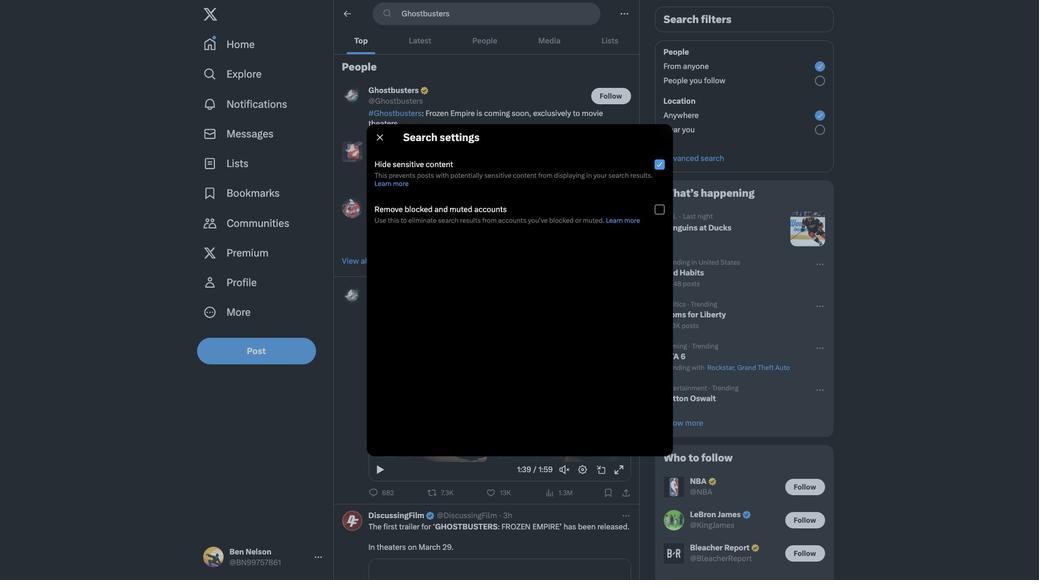 Task type: vqa. For each thing, say whether or not it's contained in the screenshot.


Task type: locate. For each thing, give the bounding box(es) containing it.
auto
[[776, 364, 790, 371]]

posts inside the trending in united states bad habits 2,248 posts
[[683, 280, 701, 288]]

1 horizontal spatial from
[[539, 171, 553, 179]]

1 horizontal spatial :
[[498, 522, 500, 531]]

0 horizontal spatial from
[[483, 216, 497, 224]]

to right the who
[[689, 452, 700, 464]]

0 vertical spatial learn
[[375, 180, 392, 187]]

tab list containing top
[[334, 27, 640, 54]]

0 vertical spatial in
[[587, 171, 592, 179]]

surrounding
[[454, 221, 497, 230]]

search inside group
[[403, 131, 438, 144]]

sensitive
[[393, 160, 424, 169], [485, 171, 512, 179]]

verified account image for nba
[[708, 477, 718, 486]]

· inside nhl · last night penguins at ducks
[[679, 212, 682, 221]]

displaying
[[554, 171, 585, 179]]

1 vertical spatial search
[[403, 131, 438, 144]]

@discussingfilm link
[[437, 511, 497, 521]]

you inside location option group
[[683, 125, 695, 134]]

lists
[[602, 36, 619, 45], [227, 157, 249, 170]]

james
[[718, 510, 741, 519]]

verified account image right nba
[[708, 477, 718, 486]]

0 horizontal spatial lists
[[227, 157, 249, 170]]

1 vertical spatial content
[[513, 171, 537, 179]]

location option group
[[664, 90, 830, 137]]

learn right muted.
[[606, 216, 623, 224]]

1 vertical spatial follow
[[702, 452, 733, 464]]

1 horizontal spatial search
[[664, 13, 699, 25]]

from left the
[[483, 216, 497, 224]]

: for frozen
[[498, 522, 500, 531]]

search settings dialog
[[0, 0, 1040, 580]]

media link
[[518, 27, 582, 54]]

1 vertical spatial for
[[688, 310, 699, 319]]

/
[[533, 465, 537, 474]]

ghostbusters right the
[[512, 221, 560, 230]]

0 vertical spatial sensitive
[[393, 160, 424, 169]]

#1
[[386, 221, 395, 230]]

your
[[594, 171, 607, 179]]

posts inside politics · trending moms for liberty 47.3k posts
[[682, 322, 700, 330]]

nba link
[[691, 476, 718, 487]]

gta
[[664, 352, 680, 361]]

2 vertical spatial ghostbusters
[[512, 221, 560, 230]]

2 vertical spatial more
[[686, 418, 704, 428]]

for
[[422, 221, 432, 230], [688, 310, 699, 319], [422, 522, 432, 531]]

this
[[388, 216, 399, 224]]

follow button for @kingjames
[[786, 512, 826, 528]]

: inside : frozen empire is coming soon, exclusively to movie theaters.
[[422, 109, 424, 118]]

search settings group
[[0, 0, 1040, 580]]

2 vertical spatial search
[[438, 216, 459, 224]]

search right the your
[[609, 171, 629, 179]]

1 vertical spatial ghostbusters
[[369, 198, 419, 207]]

1 vertical spatial posts
[[683, 280, 701, 288]]

1 vertical spatial search
[[609, 171, 629, 179]]

lists link for media link
[[582, 27, 640, 54]]

ghostbusters for ghostbusters
[[369, 86, 419, 95]]

lists link
[[582, 27, 640, 54], [197, 149, 329, 178]]

post
[[247, 346, 266, 356]]

more inside 'this prevents posts with potentially sensitive content from displaying in your search results. learn more'
[[393, 180, 409, 187]]

1 horizontal spatial more
[[625, 216, 641, 224]]

0 vertical spatial from
[[539, 171, 553, 179]]

3h link
[[504, 511, 513, 521]]

1 horizontal spatial lists link
[[582, 27, 640, 54]]

1 horizontal spatial at
[[700, 223, 707, 232]]

posts down 'habits'
[[683, 280, 701, 288]]

1 vertical spatial accounts
[[498, 216, 527, 224]]

1 vertical spatial from
[[483, 216, 497, 224]]

0 horizontal spatial to
[[401, 216, 407, 224]]

what's
[[664, 187, 699, 199]]

trending inside politics · trending moms for liberty 47.3k posts
[[691, 300, 718, 308]]

bleacher
[[691, 543, 723, 552]]

trending inside entertainment · trending patton oswalt
[[713, 384, 739, 392]]

ben nelson @bn99757861
[[230, 547, 282, 567]]

1 horizontal spatial blocked
[[550, 216, 574, 224]]

more right est.
[[625, 216, 641, 224]]

follow for who to follow
[[702, 452, 733, 464]]

home timeline element
[[334, 0, 640, 580]]

1 horizontal spatial learn more link
[[606, 216, 641, 224]]

to inside : frozen empire is coming soon, exclusively to movie theaters.
[[573, 109, 581, 118]]

1 horizontal spatial with
[[692, 364, 705, 371]]

· left last
[[679, 212, 682, 221]]

682 button
[[369, 488, 399, 498]]

you inside people option group
[[690, 76, 703, 85]]

at inside for support, email us at gbsu-support@illfonic.com
[[400, 175, 407, 185]]

verified account image inside the ghostbusters link
[[420, 86, 430, 96]]

1 horizontal spatial in
[[692, 258, 698, 266]]

· inside the gaming · trending gta 6 trending with rockstar , grand theft auto
[[689, 342, 691, 350]]

· right politics
[[688, 300, 690, 308]]

1 horizontal spatial content
[[513, 171, 537, 179]]

for inside your #1 source for news surrounding the ghostbusters franchise. est. 2009.
[[422, 221, 432, 230]]

lebron james
[[691, 510, 741, 519]]

filters
[[701, 13, 732, 25]]

0 horizontal spatial search
[[438, 216, 459, 224]]

march
[[419, 543, 441, 552]]

muted.
[[583, 216, 605, 224]]

· inside home timeline element
[[499, 511, 502, 520]]

verified account image inside bleacher report link
[[751, 543, 761, 553]]

learn inside remove blocked and muted accounts use this to eliminate search results from accounts you've blocked or muted. learn more
[[606, 216, 623, 224]]

1 vertical spatial in
[[692, 258, 698, 266]]

1 vertical spatial sensitive
[[485, 171, 512, 179]]

learn more link for this prevents posts with potentially sensitive content from displaying in your search results.
[[375, 180, 409, 187]]

@nba
[[691, 487, 713, 497]]

0 horizontal spatial content
[[426, 160, 454, 169]]

follow for @nba
[[794, 483, 817, 491]]

verified account image inside 'nba' link
[[708, 477, 718, 486]]

posts right 47.3k
[[682, 322, 700, 330]]

explore link
[[197, 59, 329, 89]]

0 vertical spatial you
[[690, 76, 703, 85]]

0 vertical spatial content
[[426, 160, 454, 169]]

people you follow
[[664, 76, 726, 85]]

1:39
[[517, 465, 532, 474]]

ghostbusters link
[[369, 85, 430, 96]]

0 vertical spatial posts
[[417, 171, 434, 179]]

for left '
[[422, 522, 432, 531]]

for for surrounding
[[422, 221, 432, 230]]

trending up liberty
[[691, 300, 718, 308]]

for left news
[[422, 221, 432, 230]]

follow up 'nba' link
[[702, 452, 733, 464]]

0 vertical spatial with
[[436, 171, 449, 179]]

0 horizontal spatial more
[[393, 180, 409, 187]]

1 vertical spatial more
[[625, 216, 641, 224]]

home
[[227, 38, 255, 51]]

ghostbusters
[[369, 86, 419, 95], [369, 198, 419, 207], [512, 221, 560, 230]]

1 vertical spatial you
[[683, 125, 695, 134]]

to left movie
[[573, 109, 581, 118]]

sensitive inside 'this prevents posts with potentially sensitive content from displaying in your search results. learn more'
[[485, 171, 512, 179]]

0 vertical spatial more
[[393, 180, 409, 187]]

· right gaming
[[689, 342, 691, 350]]

1 horizontal spatial to
[[573, 109, 581, 118]]

empire
[[451, 109, 475, 118]]

follow inside section
[[702, 452, 733, 464]]

0 horizontal spatial :
[[422, 109, 424, 118]]

2 vertical spatial for
[[422, 522, 432, 531]]

· left the 3h link
[[499, 511, 502, 520]]

· for @discussingfilm
[[499, 511, 502, 520]]

with right 'gbsu-'
[[436, 171, 449, 179]]

at inside nhl · last night penguins at ducks
[[700, 223, 707, 232]]

who to follow section
[[656, 446, 834, 580]]

search settings
[[403, 131, 480, 144]]

to inside remove blocked and muted accounts use this to eliminate search results from accounts you've blocked or muted. learn more
[[401, 216, 407, 224]]

0 horizontal spatial learn more link
[[375, 180, 409, 187]]

follow inside people option group
[[705, 76, 726, 85]]

people option group
[[664, 41, 830, 88]]

follow for @kingjames
[[794, 516, 817, 524]]

patton
[[664, 394, 689, 403]]

follow
[[705, 76, 726, 85], [702, 452, 733, 464]]

trending for for
[[691, 300, 718, 308]]

Search search field
[[373, 2, 601, 25]]

0 vertical spatial lists
[[602, 36, 619, 45]]

primary navigation
[[197, 30, 329, 327]]

1 vertical spatial with
[[692, 364, 705, 371]]

your #1 source for news surrounding the ghostbusters franchise. est. 2009.
[[369, 221, 611, 241]]

you down anywhere
[[683, 125, 695, 134]]

support,
[[593, 165, 623, 174]]

grand
[[738, 364, 757, 371]]

1 horizontal spatial sensitive
[[485, 171, 512, 179]]

1 vertical spatial lists
[[227, 157, 249, 170]]

us
[[390, 175, 398, 185]]

2 vertical spatial to
[[689, 452, 700, 464]]

trending for oswalt
[[713, 384, 739, 392]]

0 vertical spatial follow
[[705, 76, 726, 85]]

ghostbusters news link
[[369, 198, 441, 209]]

you down anyone
[[690, 76, 703, 85]]

ghostbusters inside your #1 source for news surrounding the ghostbusters franchise. est. 2009.
[[512, 221, 560, 230]]

at down night
[[700, 223, 707, 232]]

posts down 'hide sensitive content'
[[417, 171, 434, 179]]

people down the search 'search box'
[[473, 36, 498, 45]]

posts for bad
[[683, 280, 701, 288]]

follow button
[[591, 88, 631, 104], [591, 200, 631, 216], [786, 478, 826, 495], [786, 512, 826, 528], [786, 545, 826, 561]]

verified account image inside lebron james link
[[742, 510, 752, 520]]

ghostbusters: spirits unleashed @ghostbusterssu
[[369, 142, 488, 162]]

bookmarks
[[227, 187, 280, 199]]

0 horizontal spatial with
[[436, 171, 449, 179]]

from inside 'this prevents posts with potentially sensitive content from displaying in your search results. learn more'
[[539, 171, 553, 179]]

verified account image up frozen
[[420, 86, 430, 96]]

to right 'this'
[[401, 216, 407, 224]]

verified account image right report
[[751, 543, 761, 553]]

on
[[408, 543, 417, 552]]

follow for @gbnewsdotcom
[[600, 204, 623, 212]]

in left the your
[[587, 171, 592, 179]]

trending up bad
[[664, 258, 691, 266]]

0 vertical spatial search
[[701, 154, 725, 163]]

blocked
[[405, 205, 433, 214], [550, 216, 574, 224]]

1 vertical spatial learn
[[606, 216, 623, 224]]

· up oswalt
[[709, 384, 711, 392]]

verified account image right the james
[[742, 510, 752, 520]]

#ghostbusters
[[369, 109, 422, 118]]

0 horizontal spatial at
[[400, 175, 407, 185]]

'
[[433, 522, 435, 531]]

blocked left or
[[550, 216, 574, 224]]

Search query text field
[[396, 3, 600, 24]]

with left rockstar 'link'
[[692, 364, 705, 371]]

0 vertical spatial learn more link
[[375, 180, 409, 187]]

lists inside primary navigation
[[227, 157, 249, 170]]

settings
[[440, 131, 480, 144]]

0 vertical spatial :
[[422, 109, 424, 118]]

verified account image
[[420, 86, 430, 96], [708, 477, 718, 486], [742, 510, 752, 520], [751, 543, 761, 553]]

theaters
[[377, 543, 406, 552]]

search for search settings
[[403, 131, 438, 144]]

learn more link right muted.
[[606, 216, 641, 224]]

grand theft auto link
[[738, 364, 790, 371]]

: inside : frozen empire' has been released. in theaters on march 29.
[[498, 522, 500, 531]]

ghostbusters
[[435, 522, 498, 531]]

0 vertical spatial at
[[400, 175, 407, 185]]

in inside 'this prevents posts with potentially sensitive content from displaying in your search results. learn more'
[[587, 171, 592, 179]]

: frozen empire' has been released. in theaters on march 29.
[[369, 522, 630, 552]]

0 horizontal spatial learn
[[375, 180, 392, 187]]

search right "advanced"
[[701, 154, 725, 163]]

spirits
[[423, 142, 447, 151]]

1 vertical spatial :
[[498, 522, 500, 531]]

0 horizontal spatial search
[[403, 131, 438, 144]]

ghostbusters for ghostbusters news @gbnewsdotcom
[[369, 198, 419, 207]]

posts
[[417, 171, 434, 179], [683, 280, 701, 288], [682, 322, 700, 330]]

verified account image for lebron james
[[742, 510, 752, 520]]

trending up rockstar 'link'
[[692, 342, 719, 350]]

1 horizontal spatial search
[[609, 171, 629, 179]]

· inside entertainment · trending patton oswalt
[[709, 384, 711, 392]]

2 vertical spatial posts
[[682, 322, 700, 330]]

from right 👻 image
[[539, 171, 553, 179]]

movie
[[582, 109, 604, 118]]

accounts left you've
[[498, 216, 527, 224]]

1 vertical spatial to
[[401, 216, 407, 224]]

more right show
[[686, 418, 704, 428]]

more inside remove blocked and muted accounts use this to eliminate search results from accounts you've blocked or muted. learn more
[[625, 216, 641, 224]]

more down prevents
[[393, 180, 409, 187]]

· inside politics · trending moms for liberty 47.3k posts
[[688, 300, 690, 308]]

people down from
[[664, 76, 688, 85]]

tab list
[[334, 27, 640, 54]]

at right us
[[400, 175, 407, 185]]

ghostbusters up @ghostbusters
[[369, 86, 419, 95]]

moms
[[664, 310, 687, 319]]

1 vertical spatial lists link
[[197, 149, 329, 178]]

2 horizontal spatial to
[[689, 452, 700, 464]]

trending inside the trending in united states bad habits 2,248 posts
[[664, 258, 691, 266]]

you've
[[528, 216, 548, 224]]

for right moms
[[688, 310, 699, 319]]

in up 'habits'
[[692, 258, 698, 266]]

1 horizontal spatial lists
[[602, 36, 619, 45]]

what's happening
[[664, 187, 755, 199]]

1 vertical spatial learn more link
[[606, 216, 641, 224]]

0 horizontal spatial sensitive
[[393, 160, 424, 169]]

ghostbusters up @gbnewsdotcom
[[369, 198, 419, 207]]

entertainment · trending patton oswalt
[[664, 384, 739, 403]]

nhl · last night penguins at ducks
[[664, 212, 732, 232]]

posts for for
[[682, 322, 700, 330]]

lebron james link
[[691, 509, 752, 520]]

blocked up eliminate
[[405, 205, 433, 214]]

0 vertical spatial search
[[664, 13, 699, 25]]

search down the and
[[438, 216, 459, 224]]

states
[[721, 258, 741, 266]]

in
[[369, 543, 375, 552]]

1 horizontal spatial learn
[[606, 216, 623, 224]]

in inside the trending in united states bad habits 2,248 posts
[[692, 258, 698, 266]]

communities link
[[197, 208, 329, 238]]

search inside remove blocked and muted accounts use this to eliminate search results from accounts you've blocked or muted. learn more
[[438, 216, 459, 224]]

from inside remove blocked and muted accounts use this to eliminate search results from accounts you've blocked or muted. learn more
[[483, 216, 497, 224]]

you for people
[[690, 76, 703, 85]]

politics · trending moms for liberty 47.3k posts
[[664, 300, 727, 330]]

0 vertical spatial ghostbusters
[[369, 86, 419, 95]]

accounts up the
[[475, 205, 507, 214]]

learn down this
[[375, 180, 392, 187]]

0 vertical spatial to
[[573, 109, 581, 118]]

0 vertical spatial lists link
[[582, 27, 640, 54]]

all
[[361, 257, 369, 266]]

notifications
[[227, 98, 287, 110]]

learn more link
[[375, 180, 409, 187], [606, 216, 641, 224]]

2 horizontal spatial more
[[686, 418, 704, 428]]

top link
[[334, 27, 389, 54]]

from anyone
[[664, 62, 709, 71]]

ghostbusters news @gbnewsdotcom
[[369, 198, 441, 218]]

media
[[539, 36, 561, 45]]

content inside 'this prevents posts with potentially sensitive content from displaying in your search results. learn more'
[[513, 171, 537, 179]]

0 vertical spatial for
[[422, 221, 432, 230]]

bleacher report
[[691, 543, 750, 552]]

rockstar
[[708, 364, 734, 371]]

trending down rockstar
[[713, 384, 739, 392]]

latest link
[[389, 27, 452, 54]]

learn more link down prevents
[[375, 180, 409, 187]]

1 vertical spatial at
[[700, 223, 707, 232]]

people up from
[[664, 47, 690, 57]]

discussingfilm
[[369, 511, 425, 520]]

0 horizontal spatial lists link
[[197, 149, 329, 178]]

follow down anyone
[[705, 76, 726, 85]]

by
[[536, 165, 545, 174]]

0 horizontal spatial blocked
[[405, 205, 433, 214]]

0 horizontal spatial in
[[587, 171, 592, 179]]

rockstar link
[[707, 364, 734, 371]]

remove blocked and muted accounts use this to eliminate search results from accounts you've blocked or muted. learn more
[[375, 205, 641, 224]]

people inside "tab list"
[[473, 36, 498, 45]]

ghostbusters inside ghostbusters news @gbnewsdotcom
[[369, 198, 419, 207]]



Task type: describe. For each thing, give the bounding box(es) containing it.
to inside section
[[689, 452, 700, 464]]

for inside politics · trending moms for liberty 47.3k posts
[[688, 310, 699, 319]]

follow button for @gbnewsdotcom
[[591, 200, 631, 216]]

for for ghostbusters
[[422, 522, 432, 531]]

happening
[[701, 187, 755, 199]]

with inside 'this prevents posts with potentially sensitive content from displaying in your search results. learn more'
[[436, 171, 449, 179]]

· for nhl
[[679, 212, 682, 221]]

@illfonic link
[[547, 165, 578, 174]]

2 horizontal spatial search
[[701, 154, 725, 163]]

politics
[[664, 300, 686, 308]]

top
[[354, 36, 368, 45]]

: for frozen
[[422, 109, 424, 118]]

learn inside 'this prevents posts with potentially sensitive content from displaying in your search results. learn more'
[[375, 180, 392, 187]]

frozen
[[426, 109, 449, 118]]

@nba link
[[691, 487, 713, 497]]

verified account image for bleacher report
[[751, 543, 761, 553]]

1:39 / 1:59
[[517, 465, 553, 474]]

last
[[684, 212, 697, 220]]

nelson
[[246, 547, 272, 556]]

habits
[[680, 268, 705, 277]]

follow button for @bleacherreport
[[786, 545, 826, 561]]

remove
[[375, 205, 403, 214]]

united
[[699, 258, 720, 266]]

bad
[[664, 268, 679, 277]]

0 vertical spatial blocked
[[405, 205, 433, 214]]

unleashed
[[449, 142, 488, 151]]

0 vertical spatial accounts
[[475, 205, 507, 214]]

3h
[[504, 511, 513, 520]]

empire'
[[533, 522, 562, 531]]

advanced search link
[[656, 145, 834, 172]]

people link
[[452, 27, 518, 54]]

the first trailer for ' ghostbusters
[[369, 522, 498, 531]]

@illfonic
[[547, 165, 578, 174]]

source
[[397, 221, 421, 230]]

· for entertainment
[[709, 384, 711, 392]]

communities
[[227, 217, 290, 229]]

ben
[[230, 547, 244, 556]]

messages
[[227, 128, 274, 140]]

follow for @ghostbusters
[[600, 92, 623, 100]]

682
[[382, 489, 394, 497]]

follow button for @ghostbusters
[[591, 88, 631, 104]]

soon,
[[512, 109, 532, 118]]

people down top 'link'
[[342, 61, 377, 73]]

first
[[384, 522, 398, 531]]

who
[[404, 165, 419, 174]]

for
[[580, 165, 591, 174]]

1 vertical spatial blocked
[[550, 216, 574, 224]]

who
[[664, 452, 687, 464]]

by @illfonic
[[535, 165, 578, 174]]

@kingjames
[[691, 521, 735, 530]]

bookmarks link
[[197, 178, 329, 208]]

know
[[384, 165, 403, 174]]

est.
[[598, 221, 611, 230]]

@discussingfilm
[[437, 511, 497, 520]]

location
[[664, 96, 696, 106]]

and
[[435, 205, 448, 214]]

near
[[664, 125, 681, 134]]

with inside the gaming · trending gta 6 trending with rockstar , grand theft auto
[[692, 364, 705, 371]]

premium link
[[197, 238, 329, 268]]

ducks
[[709, 223, 732, 232]]

coming
[[484, 109, 510, 118]]

trending down gta
[[664, 364, 691, 371]]

verified account image
[[426, 511, 435, 520]]

franchise.
[[561, 221, 596, 230]]

682 replies, 7312 reposts, 13691 likes, 600 bookmarks, 1300284 views group
[[369, 488, 631, 498]]

· for gaming
[[689, 342, 691, 350]]

night
[[698, 212, 714, 220]]

👻 image
[[525, 165, 534, 174]]

lebron
[[691, 510, 717, 519]]

@ghostbusters link
[[369, 96, 423, 106]]

haunted
[[492, 165, 524, 174]]

search inside 'this prevents posts with potentially sensitive content from displaying in your search results. learn more'
[[609, 171, 629, 179]]

search for search filters
[[664, 13, 699, 25]]

to for movie
[[573, 109, 581, 118]]

results.
[[631, 171, 653, 179]]

you
[[369, 165, 382, 174]]

@kingjames link
[[691, 520, 735, 530]]

premium
[[227, 247, 269, 259]]

learn more link for use this to eliminate search results from accounts you've blocked or muted.
[[606, 216, 641, 224]]

posts inside 'this prevents posts with potentially sensitive content from displaying in your search results. learn more'
[[417, 171, 434, 179]]

👍 image
[[507, 175, 516, 185]]

trending for 6
[[692, 342, 719, 350]]

6
[[681, 352, 686, 361]]

nhl
[[664, 212, 677, 220]]

your
[[369, 221, 385, 230]]

☎️ image
[[482, 165, 491, 174]]

potentially
[[451, 171, 483, 179]]

verified account image for ghostbusters
[[420, 86, 430, 96]]

: frozen empire is coming soon, exclusively to movie theaters.
[[369, 109, 604, 128]]

from
[[664, 62, 682, 71]]

the
[[498, 221, 510, 230]]

more inside "link"
[[686, 418, 704, 428]]

frozen
[[502, 522, 531, 531]]

@bleacherreport link
[[691, 553, 753, 564]]

2,248
[[664, 280, 682, 288]]

follow for @bleacherreport
[[794, 549, 817, 557]]

view all
[[342, 257, 369, 266]]

13k button
[[486, 488, 515, 498]]

entertainment
[[664, 384, 708, 392]]

exclusively
[[533, 109, 572, 118]]

anyone
[[684, 62, 709, 71]]

follow button for @nba
[[786, 478, 826, 495]]

theft
[[758, 364, 774, 371]]

you for near
[[683, 125, 695, 134]]

· for politics
[[688, 300, 690, 308]]

to for eliminate
[[401, 216, 407, 224]]

follow for people you follow
[[705, 76, 726, 85]]

results
[[460, 216, 481, 224]]

penguins
[[664, 223, 698, 232]]

@gbnewsdotcom
[[369, 209, 433, 218]]

eliminate
[[409, 216, 437, 224]]

lists link for messages link at the left top of the page
[[197, 149, 329, 178]]

lists inside "tab list"
[[602, 36, 619, 45]]

gaming · trending gta 6 trending with rockstar , grand theft auto
[[664, 342, 790, 371]]



